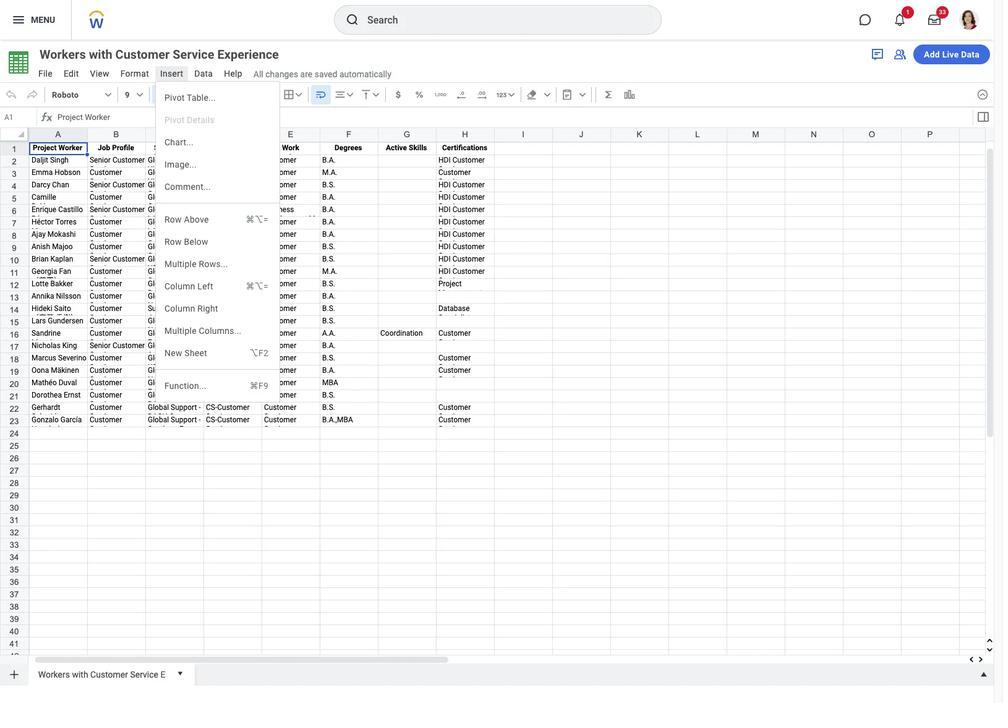 Task type: describe. For each thing, give the bounding box(es) containing it.
roboto
[[52, 90, 79, 99]]

chevron down small image inside roboto dropdown button
[[102, 89, 115, 101]]

left
[[198, 282, 213, 292]]

service for e
[[130, 670, 158, 680]]

with for workers with customer service e
[[72, 670, 88, 680]]

row below
[[165, 237, 208, 247]]

activity stream image
[[871, 47, 886, 62]]

percentage image
[[413, 89, 426, 101]]

1
[[907, 9, 910, 15]]

notifications large image
[[894, 14, 907, 26]]

menu item containing function...
[[156, 375, 280, 397]]

column for column left
[[165, 282, 195, 292]]

⌘⌥= for row above
[[246, 215, 269, 225]]

table...
[[187, 93, 216, 103]]

columns...
[[199, 326, 242, 336]]

customer for experience
[[115, 47, 170, 62]]

workers with customer service e button
[[33, 664, 170, 684]]

menu item containing column left
[[156, 275, 280, 298]]

edit
[[64, 69, 79, 79]]

Formula Bar text field
[[54, 109, 972, 126]]

thousands comma image
[[434, 89, 447, 101]]

row above
[[165, 215, 209, 225]]

all
[[254, 69, 264, 79]]

live
[[943, 50, 960, 59]]

33
[[940, 9, 947, 15]]

function...
[[165, 381, 207, 391]]

border all image
[[283, 89, 295, 101]]

all changes are saved automatically
[[254, 69, 392, 79]]

sheet
[[185, 348, 207, 358]]

⌘f9
[[250, 381, 269, 391]]

row for row below
[[165, 237, 182, 247]]

e
[[161, 670, 165, 680]]

multiple columns...
[[165, 326, 242, 336]]

media classroom image
[[893, 47, 908, 62]]

underline image
[[198, 89, 210, 101]]

image...
[[165, 160, 197, 170]]

rows...
[[199, 259, 228, 269]]

insert menu
[[155, 81, 280, 403]]

chevron up circle image
[[977, 89, 990, 101]]

roboto button
[[48, 85, 115, 105]]

chevron down small image for paste image at the top right
[[577, 89, 589, 101]]

chevron down small image for "numbers" image
[[506, 89, 518, 101]]

9
[[125, 90, 130, 99]]

menu item containing new sheet
[[156, 342, 280, 365]]

Search Workday  search field
[[368, 6, 636, 33]]

data inside menus menu bar
[[195, 69, 213, 79]]

menus menu bar
[[32, 65, 249, 84]]

multiple rows...
[[165, 259, 228, 269]]

chart...
[[165, 137, 194, 147]]

pivot for pivot details
[[165, 115, 185, 125]]

file
[[38, 69, 53, 79]]

workers with customer service e
[[38, 670, 165, 680]]

insert
[[160, 69, 183, 79]]

paste image
[[561, 89, 574, 101]]

pivot table...
[[165, 93, 216, 103]]



Task type: locate. For each thing, give the bounding box(es) containing it.
with for workers with customer service experience
[[89, 47, 112, 62]]

chevron down small image left align top icon
[[344, 89, 356, 101]]

view
[[90, 69, 109, 79]]

1 horizontal spatial with
[[89, 47, 112, 62]]

chevron down small image inside 9 popup button
[[134, 89, 146, 101]]

1 vertical spatial pivot
[[165, 115, 185, 125]]

data
[[962, 50, 980, 59], [195, 69, 213, 79]]

33 button
[[922, 6, 949, 33]]

0 vertical spatial pivot
[[165, 93, 185, 103]]

bold image
[[156, 89, 168, 101]]

0 horizontal spatial with
[[72, 670, 88, 680]]

chevron down small image down the are
[[293, 89, 305, 101]]

add
[[925, 50, 941, 59]]

0 horizontal spatial chevron down small image
[[541, 89, 554, 101]]

automatically
[[340, 69, 392, 79]]

column
[[165, 282, 195, 292], [165, 304, 195, 314]]

menu
[[31, 15, 55, 25]]

menu item down 'sheet' at left
[[156, 375, 280, 397]]

service left e
[[130, 670, 158, 680]]

2 multiple from the top
[[165, 326, 197, 336]]

chevron down small image
[[102, 89, 115, 101], [134, 89, 146, 101], [293, 89, 305, 101], [344, 89, 356, 101], [370, 89, 382, 101], [506, 89, 518, 101]]

column down column left
[[165, 304, 195, 314]]

0 vertical spatial customer
[[115, 47, 170, 62]]

workers for workers with customer service experience
[[40, 47, 86, 62]]

service
[[173, 47, 214, 62], [130, 670, 158, 680]]

toolbar container region
[[0, 82, 972, 107]]

customer left e
[[90, 670, 128, 680]]

column up the column right
[[165, 282, 195, 292]]

data up underline 'image'
[[195, 69, 213, 79]]

workers right add footer ws icon
[[38, 670, 70, 680]]

workers for workers with customer service e
[[38, 670, 70, 680]]

chevron down small image for align top icon
[[370, 89, 382, 101]]

row
[[165, 215, 182, 225], [165, 237, 182, 247]]

with inside workers with customer service experience button
[[89, 47, 112, 62]]

0 horizontal spatial data
[[195, 69, 213, 79]]

2 chevron down small image from the left
[[577, 89, 589, 101]]

1 button
[[887, 6, 915, 33]]

chart image
[[624, 89, 636, 101]]

⌘⌥= right above
[[246, 215, 269, 225]]

with inside workers with customer service e button
[[72, 670, 88, 680]]

1 horizontal spatial service
[[173, 47, 214, 62]]

3 chevron down small image from the left
[[293, 89, 305, 101]]

customer for e
[[90, 670, 128, 680]]

pivot details menu item
[[156, 109, 280, 131]]

1 chevron down small image from the left
[[102, 89, 115, 101]]

text wrap image
[[315, 89, 327, 101]]

multiple for multiple rows...
[[165, 259, 197, 269]]

add live data
[[925, 50, 980, 59]]

chevron down small image right paste image at the top right
[[577, 89, 589, 101]]

dollar sign image
[[392, 89, 405, 101]]

2 column from the top
[[165, 304, 195, 314]]

comment...
[[165, 182, 211, 192]]

service up insert
[[173, 47, 214, 62]]

eraser image
[[526, 89, 538, 101]]

customer
[[115, 47, 170, 62], [90, 670, 128, 680]]

pivot
[[165, 93, 185, 103], [165, 115, 185, 125]]

align center image
[[334, 89, 346, 101]]

multiple down row below
[[165, 259, 197, 269]]

data right live
[[962, 50, 980, 59]]

0 vertical spatial data
[[962, 50, 980, 59]]

⌘⌥= right left at the left top
[[246, 282, 269, 292]]

align top image
[[360, 89, 372, 101]]

grid
[[0, 128, 1004, 704]]

6 chevron down small image from the left
[[506, 89, 518, 101]]

⌥f2
[[250, 348, 269, 358]]

add zero image
[[476, 89, 489, 101]]

multiple for multiple columns...
[[165, 326, 197, 336]]

0 vertical spatial multiple
[[165, 259, 197, 269]]

search image
[[345, 12, 360, 27]]

pivot down insert
[[165, 93, 185, 103]]

pivot for pivot table...
[[165, 93, 185, 103]]

0 vertical spatial ⌘⌥=
[[246, 215, 269, 225]]

pivot details
[[165, 115, 215, 125]]

1 vertical spatial multiple
[[165, 326, 197, 336]]

column for column right
[[165, 304, 195, 314]]

chevron down small image left eraser image in the top of the page
[[506, 89, 518, 101]]

None text field
[[1, 109, 37, 126]]

data inside button
[[962, 50, 980, 59]]

0 vertical spatial service
[[173, 47, 214, 62]]

chevron down small image right 9
[[134, 89, 146, 101]]

caret up image
[[979, 669, 991, 681]]

profile logan mcneil image
[[960, 10, 980, 32]]

1 column from the top
[[165, 282, 195, 292]]

0 vertical spatial with
[[89, 47, 112, 62]]

1 vertical spatial workers
[[38, 670, 70, 680]]

1 ⌘⌥= from the top
[[246, 215, 269, 225]]

justify image
[[11, 12, 26, 27]]

1 vertical spatial service
[[130, 670, 158, 680]]

changes
[[266, 69, 298, 79]]

pivot inside 'menu item'
[[165, 115, 185, 125]]

below
[[184, 237, 208, 247]]

chevron down small image
[[541, 89, 554, 101], [577, 89, 589, 101]]

service for experience
[[173, 47, 214, 62]]

caret down small image
[[174, 668, 187, 680]]

menu item down rows... in the top of the page
[[156, 275, 280, 298]]

0 horizontal spatial service
[[130, 670, 158, 680]]

experience
[[218, 47, 279, 62]]

add live data button
[[914, 45, 991, 64]]

row left below
[[165, 237, 182, 247]]

1 vertical spatial data
[[195, 69, 213, 79]]

9 button
[[121, 85, 147, 105]]

0 vertical spatial workers
[[40, 47, 86, 62]]

autosum image
[[603, 89, 615, 101]]

numbers image
[[496, 89, 508, 101]]

multiple up new sheet
[[165, 326, 197, 336]]

menu item containing row above
[[156, 209, 280, 231]]

4 menu item from the top
[[156, 375, 280, 397]]

italics image
[[177, 89, 189, 101]]

inbox large image
[[929, 14, 941, 26]]

menu item down "columns..." at the top of the page
[[156, 342, 280, 365]]

customer up menus menu bar
[[115, 47, 170, 62]]

1 multiple from the top
[[165, 259, 197, 269]]

right
[[198, 304, 218, 314]]

1 vertical spatial column
[[165, 304, 195, 314]]

1 horizontal spatial chevron down small image
[[577, 89, 589, 101]]

workers up edit
[[40, 47, 86, 62]]

saved
[[315, 69, 338, 79]]

column left
[[165, 282, 213, 292]]

2 chevron down small image from the left
[[134, 89, 146, 101]]

format
[[121, 69, 149, 79]]

details
[[187, 115, 215, 125]]

are
[[301, 69, 313, 79]]

row for row above
[[165, 215, 182, 225]]

add footer ws image
[[8, 669, 20, 681]]

4 chevron down small image from the left
[[344, 89, 356, 101]]

column right
[[165, 304, 218, 314]]

0 vertical spatial column
[[165, 282, 195, 292]]

3 menu item from the top
[[156, 342, 280, 365]]

2 row from the top
[[165, 237, 182, 247]]

⌘⌥= for column left
[[246, 282, 269, 292]]

1 vertical spatial with
[[72, 670, 88, 680]]

above
[[184, 215, 209, 225]]

1 horizontal spatial data
[[962, 50, 980, 59]]

menu item
[[156, 209, 280, 231], [156, 275, 280, 298], [156, 342, 280, 365], [156, 375, 280, 397]]

pivot up chart...
[[165, 115, 185, 125]]

workers
[[40, 47, 86, 62], [38, 670, 70, 680]]

1 vertical spatial row
[[165, 237, 182, 247]]

0 vertical spatial row
[[165, 215, 182, 225]]

1 chevron down small image from the left
[[541, 89, 554, 101]]

1 vertical spatial customer
[[90, 670, 128, 680]]

with
[[89, 47, 112, 62], [72, 670, 88, 680]]

workers with customer service experience
[[40, 47, 279, 62]]

menu button
[[0, 0, 71, 40]]

remove zero image
[[455, 89, 468, 101]]

2 ⌘⌥= from the top
[[246, 282, 269, 292]]

chevron down small image for eraser image in the top of the page
[[541, 89, 554, 101]]

5 chevron down small image from the left
[[370, 89, 382, 101]]

⌘⌥=
[[246, 215, 269, 225], [246, 282, 269, 292]]

row left above
[[165, 215, 182, 225]]

help
[[224, 69, 243, 79]]

2 menu item from the top
[[156, 275, 280, 298]]

1 menu item from the top
[[156, 209, 280, 231]]

1 row from the top
[[165, 215, 182, 225]]

new sheet
[[165, 348, 207, 358]]

new
[[165, 348, 182, 358]]

formula editor image
[[976, 110, 991, 124]]

chevron down small image for the border all icon
[[293, 89, 305, 101]]

menu item up below
[[156, 209, 280, 231]]

workers with customer service experience button
[[33, 46, 301, 63]]

fx image
[[40, 110, 54, 125]]

2 pivot from the top
[[165, 115, 185, 125]]

1 vertical spatial ⌘⌥=
[[246, 282, 269, 292]]

all changes are saved automatically button
[[249, 68, 392, 80]]

1 pivot from the top
[[165, 93, 185, 103]]

chevron down small image right eraser image in the top of the page
[[541, 89, 554, 101]]

chevron down small image for the "align center" icon
[[344, 89, 356, 101]]

multiple
[[165, 259, 197, 269], [165, 326, 197, 336]]

chevron down small image left 9
[[102, 89, 115, 101]]

chevron down small image left dollar sign icon
[[370, 89, 382, 101]]



Task type: vqa. For each thing, say whether or not it's contained in the screenshot.


